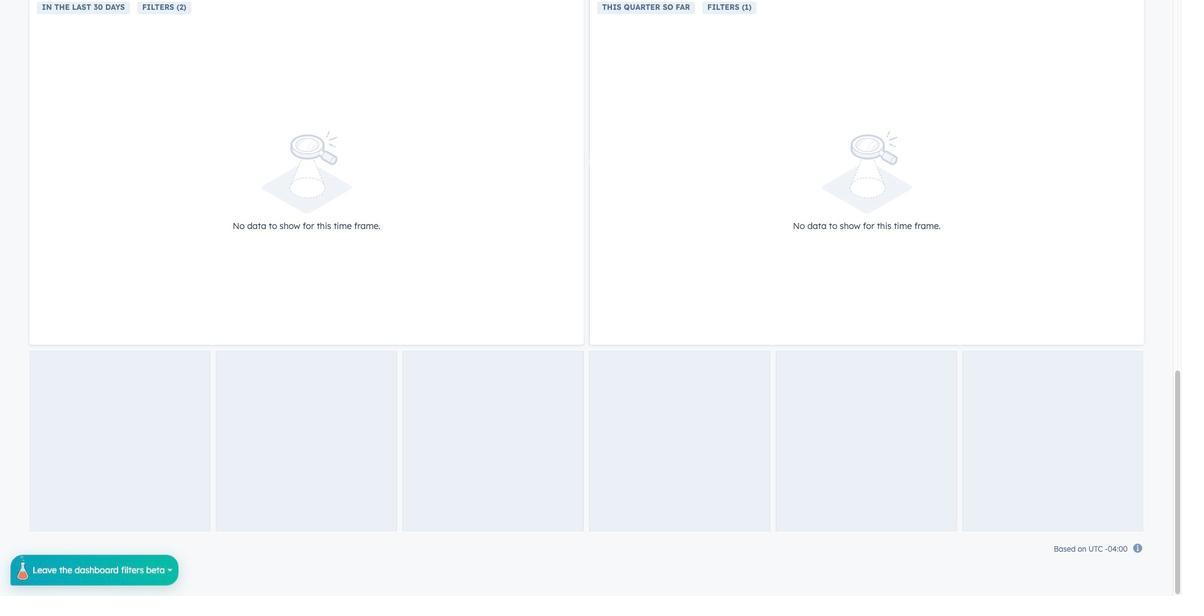 Task type: locate. For each thing, give the bounding box(es) containing it.
chat conversation totals by chatflow element
[[590, 0, 1145, 345]]

chat conversation closed totals by rep element
[[30, 0, 584, 345]]



Task type: vqa. For each thing, say whether or not it's contained in the screenshot.
Form submission totals element
no



